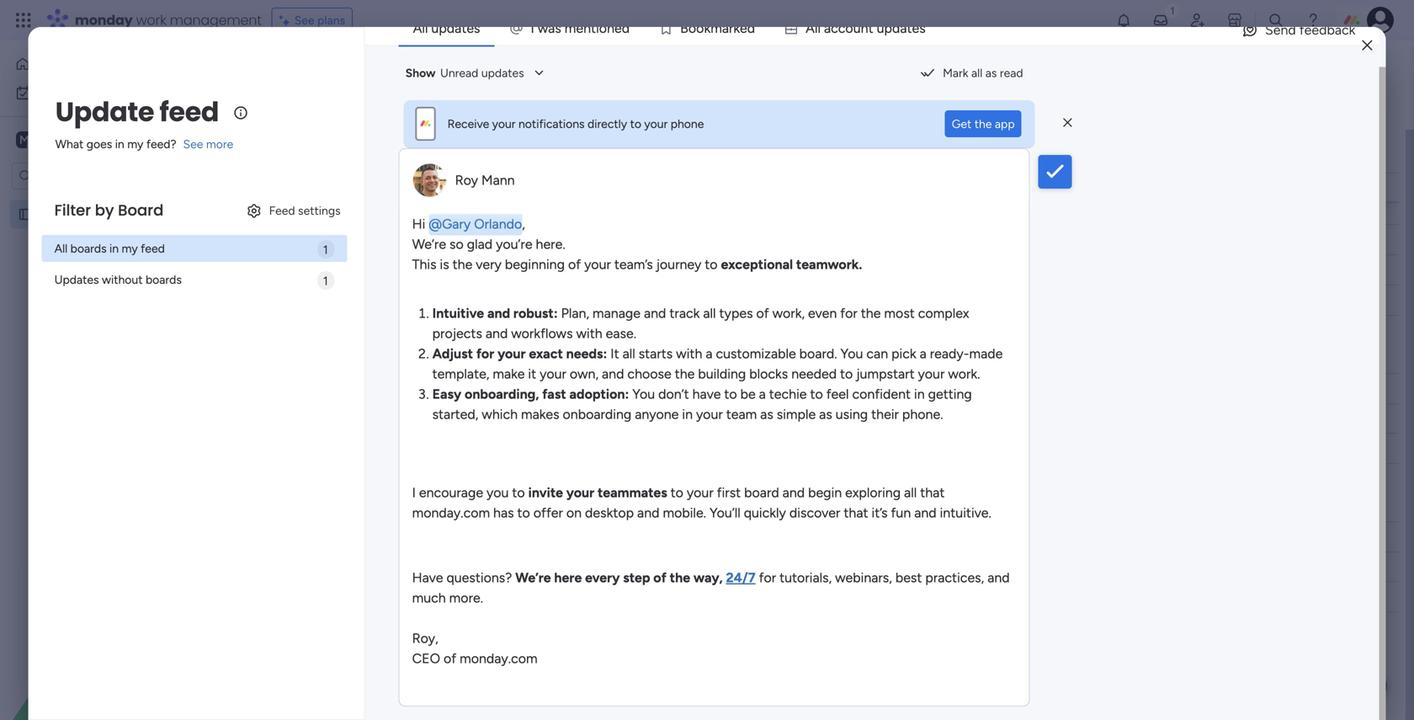 Task type: vqa. For each thing, say whether or not it's contained in the screenshot.
'Enter One Or More Email Addresses' text box
no



Task type: locate. For each thing, give the bounding box(es) containing it.
monday.com down more.
[[460, 651, 538, 667]]

l
[[815, 20, 818, 36], [818, 20, 821, 36]]

task 3
[[318, 233, 351, 248]]

task up have
[[401, 529, 424, 544]]

a right be
[[759, 386, 766, 402]]

1 horizontal spatial main
[[515, 60, 540, 75]]

project management inside field
[[260, 55, 467, 83]]

we're inside hi @gary orlando , we're so glad you're here. this is the very beginning of your team's journey to exceptional teamwork.
[[412, 236, 446, 252]]

notifications image
[[1116, 12, 1133, 29]]

1 horizontal spatial see
[[295, 13, 315, 27]]

0 horizontal spatial main
[[39, 132, 68, 148]]

3
[[344, 233, 351, 248]]

which
[[482, 406, 518, 422]]

0 vertical spatial i
[[531, 20, 535, 36]]

sort
[[624, 105, 647, 119]]

1 horizontal spatial filter
[[540, 105, 566, 119]]

0 vertical spatial project management
[[260, 55, 467, 83]]

main inside "main table" button
[[515, 60, 540, 75]]

intuitive.
[[940, 505, 992, 521]]

updates up unread
[[432, 20, 480, 36]]

and down it
[[602, 366, 624, 382]]

3 n from the left
[[861, 20, 869, 36]]

c
[[831, 20, 839, 36], [839, 20, 846, 36]]

0 vertical spatial with
[[576, 326, 603, 342]]

all up fun
[[905, 485, 917, 501]]

1 vertical spatial my
[[122, 241, 138, 256]]

due
[[766, 382, 787, 396]]

0 vertical spatial all
[[413, 20, 428, 36]]

1 horizontal spatial for
[[759, 570, 777, 586]]

0 horizontal spatial all
[[54, 241, 68, 256]]

1 1 from the top
[[323, 243, 328, 257]]

0 vertical spatial we're
[[412, 236, 446, 252]]

Due date field
[[761, 379, 818, 398]]

1 vertical spatial all
[[54, 241, 68, 256]]

first
[[717, 485, 741, 501]]

1 horizontal spatial updates
[[482, 66, 524, 80]]

l right a
[[818, 20, 821, 36]]

2 u from the left
[[877, 20, 885, 36]]

task left 3 on the top of the page
[[318, 233, 341, 248]]

i w a s m e n t i o n e d
[[531, 20, 630, 36]]

u
[[854, 20, 861, 36], [877, 20, 885, 36]]

1 vertical spatial management
[[81, 207, 150, 221]]

1 horizontal spatial s
[[920, 20, 926, 36]]

option
[[0, 199, 215, 203]]

u left p
[[854, 20, 861, 36]]

workspace selection element
[[16, 130, 141, 152]]

1 m from the left
[[565, 20, 576, 36]]

fun
[[891, 505, 911, 521]]

m left "i"
[[565, 20, 576, 36]]

Status field
[[653, 379, 696, 398]]

all up show
[[413, 20, 428, 36]]

1 vertical spatial main
[[39, 132, 68, 148]]

project right public board image
[[40, 207, 78, 221]]

t right p
[[907, 20, 913, 36]]

o left p
[[846, 20, 854, 36]]

0 horizontal spatial that
[[844, 505, 869, 521]]

in
[[115, 137, 124, 151], [110, 241, 119, 256], [915, 386, 925, 402], [682, 406, 693, 422]]

0 horizontal spatial boards
[[70, 241, 107, 256]]

project management inside list box
[[40, 207, 150, 221]]

you left the can
[[841, 346, 864, 362]]

s right w
[[555, 20, 562, 36]]

1 down task 3
[[323, 274, 328, 288]]

3 d from the left
[[893, 20, 901, 36]]

1 horizontal spatial project
[[260, 55, 327, 83]]

s
[[555, 20, 562, 36], [920, 20, 926, 36]]

1 vertical spatial boards
[[146, 272, 182, 287]]

2 horizontal spatial d
[[893, 20, 901, 36]]

project management list box
[[0, 197, 215, 456]]

send
[[1266, 22, 1297, 38]]

n left "i"
[[584, 20, 591, 36]]

of inside hi @gary orlando , we're so glad you're here. this is the very beginning of your team's journey to exceptional teamwork.
[[568, 256, 581, 272]]

a
[[806, 20, 815, 36]]

feed settings button
[[239, 197, 347, 224]]

0 vertical spatial filter
[[540, 105, 566, 119]]

roy mann
[[455, 172, 515, 188]]

e right p
[[913, 20, 920, 36]]

board
[[745, 485, 780, 501]]

for right even
[[841, 305, 858, 321]]

1 vertical spatial feed
[[141, 241, 165, 256]]

most
[[885, 305, 915, 321]]

as right team
[[761, 406, 774, 422]]

main inside workspace selection element
[[39, 132, 68, 148]]

1 vertical spatial project management
[[40, 207, 150, 221]]

0 vertical spatial management
[[332, 55, 467, 83]]

0 horizontal spatial filter
[[54, 200, 91, 221]]

2 vertical spatial for
[[759, 570, 777, 586]]

it's
[[872, 505, 888, 521]]

much
[[412, 590, 446, 606]]

3 e from the left
[[740, 20, 748, 36]]

on
[[567, 505, 582, 521]]

boards right without
[[146, 272, 182, 287]]

feed
[[159, 93, 219, 131], [141, 241, 165, 256]]

0 vertical spatial boards
[[70, 241, 107, 256]]

the
[[975, 117, 992, 131], [453, 256, 473, 272], [861, 305, 881, 321], [675, 366, 695, 382], [670, 570, 691, 586]]

1 horizontal spatial we're
[[516, 570, 551, 586]]

quickly
[[744, 505, 787, 521]]

the right is
[[453, 256, 473, 272]]

your up fast
[[540, 366, 567, 382]]

2 o from the left
[[689, 20, 697, 36]]

to right directly
[[630, 117, 642, 131]]

2
[[344, 203, 351, 217]]

i
[[596, 20, 599, 36]]

customizable
[[716, 346, 796, 362]]

mann
[[482, 172, 515, 188]]

as down feel
[[820, 406, 833, 422]]

1 horizontal spatial that
[[921, 485, 945, 501]]

Owner field
[[555, 379, 598, 398]]

0 vertical spatial monday.com
[[412, 505, 490, 521]]

ready-
[[930, 346, 970, 362]]

e right r
[[740, 20, 748, 36]]

your inside "you don't have to be a techie to feel confident in getting started, which makes onboarding anyone in your team as simple as using their phone."
[[696, 406, 723, 422]]

0 horizontal spatial t
[[591, 20, 596, 36]]

1 vertical spatial for
[[477, 346, 495, 362]]

that left the it's
[[844, 505, 869, 521]]

project down see plans button
[[260, 55, 327, 83]]

updates
[[432, 20, 480, 36], [482, 66, 524, 80]]

2 m from the left
[[711, 20, 722, 36]]

0 horizontal spatial n
[[584, 20, 591, 36]]

every
[[585, 570, 620, 586]]

1 horizontal spatial t
[[869, 20, 874, 36]]

your
[[492, 117, 516, 131], [645, 117, 668, 131], [585, 256, 611, 272], [498, 346, 526, 362], [540, 366, 567, 382], [918, 366, 945, 382], [696, 406, 723, 422], [567, 485, 595, 501], [687, 485, 714, 501]]

all inside tab list
[[413, 20, 428, 36]]

0 horizontal spatial u
[[854, 20, 861, 36]]

1 e from the left
[[576, 20, 584, 36]]

my for feed?
[[127, 137, 143, 151]]

o left r
[[689, 20, 697, 36]]

and inside the it all starts with a customizable board. you can pick a ready-made template, make it your own, and choose the building blocks needed to jumpstart your work.
[[602, 366, 624, 382]]

tab list
[[399, 11, 1380, 45]]

starts
[[639, 346, 673, 362]]

and left robust:
[[488, 305, 510, 321]]

notifications
[[519, 117, 585, 131]]

tab list containing all updates
[[399, 11, 1380, 45]]

0 horizontal spatial updates
[[432, 20, 480, 36]]

all right it
[[623, 346, 636, 362]]

to right has
[[518, 505, 530, 521]]

1 vertical spatial updates
[[482, 66, 524, 80]]

0 horizontal spatial s
[[555, 20, 562, 36]]

column information image
[[708, 382, 722, 395]]

your inside hi @gary orlando , we're so glad you're here. this is the very beginning of your team's journey to exceptional teamwork.
[[585, 256, 611, 272]]

using
[[836, 406, 868, 422]]

it
[[611, 346, 620, 362]]

2 horizontal spatial t
[[907, 20, 913, 36]]

with
[[576, 326, 603, 342], [676, 346, 703, 362]]

1 horizontal spatial i
[[531, 20, 535, 36]]

1 horizontal spatial management
[[332, 55, 467, 83]]

1 horizontal spatial all
[[413, 20, 428, 36]]

pick
[[892, 346, 917, 362]]

updates
[[54, 272, 99, 287]]

project management up all boards in my feed
[[40, 207, 150, 221]]

1 horizontal spatial you
[[841, 346, 864, 362]]

filter for filter by board
[[54, 200, 91, 221]]

gary orlando image
[[1368, 7, 1395, 34]]

2 horizontal spatial for
[[841, 305, 858, 321]]

1 vertical spatial see
[[183, 137, 203, 151]]

e left "i"
[[576, 20, 584, 36]]

0 vertical spatial you
[[841, 346, 864, 362]]

and
[[488, 305, 510, 321], [644, 305, 667, 321], [486, 326, 508, 342], [602, 366, 624, 382], [783, 485, 805, 501], [638, 505, 660, 521], [915, 505, 937, 521], [988, 570, 1010, 586]]

u right a
[[877, 20, 885, 36]]

a right p
[[901, 20, 907, 36]]

1 vertical spatial filter
[[54, 200, 91, 221]]

filter for filter
[[540, 105, 566, 119]]

1 horizontal spatial k
[[734, 20, 740, 36]]

management inside project management field
[[332, 55, 467, 83]]

a inside "you don't have to be a techie to feel confident in getting started, which makes onboarding anyone in your team as simple as using their phone."
[[759, 386, 766, 402]]

board
[[118, 200, 164, 221]]

feed down board
[[141, 241, 165, 256]]

that up 'intuitive.'
[[921, 485, 945, 501]]

plan, manage and track all types of work, even for the most complex projects and workflows with ease.
[[433, 305, 970, 342]]

e right "i"
[[615, 20, 622, 36]]

1 vertical spatial monday.com
[[460, 651, 538, 667]]

n
[[584, 20, 591, 36], [607, 20, 615, 36], [861, 20, 869, 36]]

0 vertical spatial updates
[[432, 20, 480, 36]]

feedback
[[1300, 22, 1356, 38]]

completed
[[290, 345, 377, 367]]

1 horizontal spatial n
[[607, 20, 615, 36]]

0 horizontal spatial d
[[622, 20, 630, 36]]

of inside roy, ceo of monday.com
[[444, 651, 457, 667]]

1 l from the left
[[815, 20, 818, 36]]

0 horizontal spatial project
[[40, 207, 78, 221]]

the right get
[[975, 117, 992, 131]]

exploring
[[846, 485, 901, 501]]

plan,
[[561, 305, 590, 321]]

project management
[[260, 55, 467, 83], [40, 207, 150, 221]]

as
[[986, 66, 998, 80], [761, 406, 774, 422], [820, 406, 833, 422]]

add
[[288, 649, 310, 663]]

new group
[[290, 494, 375, 515]]

all up updates
[[54, 241, 68, 256]]

o right b
[[697, 20, 704, 36]]

1 left 3 on the top of the page
[[323, 243, 328, 257]]

m for e
[[565, 20, 576, 36]]

monday.com
[[412, 505, 490, 521], [460, 651, 538, 667]]

arrow down image
[[572, 102, 592, 122]]

updates right unread
[[482, 66, 524, 80]]

orlando
[[474, 216, 522, 232]]

you down choose
[[633, 386, 655, 402]]

for up make
[[477, 346, 495, 362]]

0 horizontal spatial project management
[[40, 207, 150, 221]]

see left "plans"
[[295, 13, 315, 27]]

of right beginning
[[568, 256, 581, 272]]

to inside the it all starts with a customizable board. you can pick a ready-made template, make it your own, and choose the building blocks needed to jumpstart your work.
[[841, 366, 853, 382]]

0 vertical spatial my
[[127, 137, 143, 151]]

techie
[[770, 386, 807, 402]]

0 horizontal spatial we're
[[412, 236, 446, 252]]

to right journey
[[705, 256, 718, 272]]

to left column information image
[[811, 386, 823, 402]]

of left work,
[[757, 305, 770, 321]]

management up search field
[[332, 55, 467, 83]]

for inside plan, manage and track all types of work, even for the most complex projects and workflows with ease.
[[841, 305, 858, 321]]

your left "team's"
[[585, 256, 611, 272]]

m left r
[[711, 20, 722, 36]]

o right w
[[599, 20, 607, 36]]

1 horizontal spatial with
[[676, 346, 703, 362]]

2 horizontal spatial n
[[861, 20, 869, 36]]

see left more
[[183, 137, 203, 151]]

hidden columns image
[[662, 104, 689, 120]]

what goes in my feed? see more
[[55, 137, 233, 151]]

t left p
[[869, 20, 874, 36]]

settings
[[298, 203, 341, 218]]

0 vertical spatial see
[[295, 13, 315, 27]]

0 vertical spatial for
[[841, 305, 858, 321]]

i for i w a s m e n t i o n e d
[[531, 20, 535, 36]]

in right goes
[[115, 137, 124, 151]]

your inside "to your first board and begin exploring all that monday.com has to offer on desktop and mobile. you'll quickly discover that it's fun and intuitive."
[[687, 485, 714, 501]]

building
[[698, 366, 746, 382]]

to right column information image
[[841, 366, 853, 382]]

send feedback button
[[1235, 16, 1363, 43]]

0 vertical spatial feed
[[159, 93, 219, 131]]

0 vertical spatial 1
[[323, 243, 328, 257]]

1 vertical spatial you
[[633, 386, 655, 402]]

main right the workspace icon
[[39, 132, 68, 148]]

2 1 from the top
[[323, 274, 328, 288]]

dapulse x slim image
[[1064, 115, 1073, 131]]

1 vertical spatial i
[[412, 485, 416, 501]]

and right fun
[[915, 505, 937, 521]]

New Group field
[[286, 494, 379, 515]]

we're up this
[[412, 236, 446, 252]]

0 horizontal spatial with
[[576, 326, 603, 342]]

1 horizontal spatial u
[[877, 20, 885, 36]]

ceo
[[412, 651, 440, 667]]

complex
[[919, 305, 970, 321]]

my up without
[[122, 241, 138, 256]]

to right column information icon
[[725, 386, 737, 402]]

s right p
[[920, 20, 926, 36]]

intuitive and robust:
[[433, 305, 558, 321]]

0 horizontal spatial management
[[81, 207, 150, 221]]

hi @gary orlando , we're so glad you're here. this is the very beginning of your team's journey to exceptional teamwork.
[[412, 216, 863, 272]]

my left feed? at the top of the page
[[127, 137, 143, 151]]

all inside button
[[972, 66, 983, 80]]

as left read
[[986, 66, 998, 80]]

work.
[[949, 366, 981, 382]]

feed up see more link
[[159, 93, 219, 131]]

i left w
[[531, 20, 535, 36]]

work,
[[773, 305, 805, 321]]

1 horizontal spatial d
[[748, 20, 756, 36]]

monday.com down "encourage"
[[412, 505, 490, 521]]

tutorials,
[[780, 570, 832, 586]]

of inside plan, manage and track all types of work, even for the most complex projects and workflows with ease.
[[757, 305, 770, 321]]

0 horizontal spatial you
[[633, 386, 655, 402]]

with up needs: in the left of the page
[[576, 326, 603, 342]]

feed?
[[146, 137, 176, 151]]

projects
[[433, 326, 483, 342]]

1
[[323, 243, 328, 257], [323, 274, 328, 288]]

all boards in my feed
[[54, 241, 165, 256]]

and right practices,
[[988, 570, 1010, 586]]

we're left here
[[516, 570, 551, 586]]

for right 24/7
[[759, 570, 777, 586]]

it all starts with a customizable board. you can pick a ready-made template, make it your own, and choose the building blocks needed to jumpstart your work.
[[433, 346, 1003, 382]]

i left "encourage"
[[412, 485, 416, 501]]

2 n from the left
[[607, 20, 615, 36]]

1 horizontal spatial m
[[711, 20, 722, 36]]

public board image
[[18, 206, 34, 222]]

1 vertical spatial 1
[[323, 274, 328, 288]]

0 horizontal spatial k
[[704, 20, 711, 36]]

boards up updates
[[70, 241, 107, 256]]

with down plan, manage and track all types of work, even for the most complex projects and workflows with ease.
[[676, 346, 703, 362]]

filter inside popup button
[[540, 105, 566, 119]]

l left p
[[815, 20, 818, 36]]

workspace
[[72, 132, 138, 148]]

easy
[[433, 386, 462, 402]]

all right track
[[704, 305, 716, 321]]

n right "i"
[[607, 20, 615, 36]]

1 vertical spatial with
[[676, 346, 703, 362]]

lottie animation image
[[0, 550, 215, 720]]

feed settings
[[269, 203, 341, 218]]

1 horizontal spatial project management
[[260, 55, 467, 83]]

1 d from the left
[[622, 20, 630, 36]]

0 horizontal spatial i
[[412, 485, 416, 501]]

get the app button
[[946, 110, 1022, 137]]

group
[[327, 494, 375, 515]]

0 horizontal spatial m
[[565, 20, 576, 36]]

project inside list box
[[40, 207, 78, 221]]

search everything image
[[1268, 12, 1285, 29]]

all
[[972, 66, 983, 80], [704, 305, 716, 321], [623, 346, 636, 362], [905, 485, 917, 501]]

encourage
[[419, 485, 484, 501]]

adoption:
[[570, 386, 629, 402]]

3 t from the left
[[907, 20, 913, 36]]

teammates
[[598, 485, 668, 501]]

2 horizontal spatial as
[[986, 66, 998, 80]]

Completed field
[[286, 345, 381, 367]]

0 vertical spatial project
[[260, 55, 327, 83]]

1 vertical spatial project
[[40, 207, 78, 221]]

0 vertical spatial main
[[515, 60, 540, 75]]

boards
[[70, 241, 107, 256], [146, 272, 182, 287]]

0 horizontal spatial for
[[477, 346, 495, 362]]

1 horizontal spatial as
[[820, 406, 833, 422]]



Task type: describe. For each thing, give the bounding box(es) containing it.
d for a l l a c c o u n t u p d a t e s
[[893, 20, 901, 36]]

a right pick
[[920, 346, 927, 362]]

r
[[729, 20, 734, 36]]

adjust for your exact needs:
[[433, 346, 607, 362]]

1 image
[[1166, 1, 1181, 20]]

app
[[995, 117, 1015, 131]]

webinars,
[[836, 570, 893, 586]]

see plans button
[[272, 8, 353, 33]]

intuitive
[[433, 305, 484, 321]]

,
[[522, 216, 525, 232]]

m for a
[[711, 20, 722, 36]]

filter button
[[513, 99, 592, 125]]

d for i w a s m e n t i o n e d
[[622, 20, 630, 36]]

4 e from the left
[[913, 20, 920, 36]]

monday.com inside "to your first board and begin exploring all that monday.com has to offer on desktop and mobile. you'll quickly discover that it's fun and intuitive."
[[412, 505, 490, 521]]

feed
[[269, 203, 295, 218]]

help image
[[1305, 12, 1322, 29]]

invite members image
[[1190, 12, 1207, 29]]

select product image
[[15, 12, 32, 29]]

onboarding
[[563, 406, 632, 422]]

mark all as read
[[943, 66, 1024, 80]]

with inside plan, manage and track all types of work, even for the most complex projects and workflows with ease.
[[576, 326, 603, 342]]

i for i encourage you to invite your teammates
[[412, 485, 416, 501]]

2 l from the left
[[818, 20, 821, 36]]

show unread updates
[[406, 66, 524, 80]]

unread
[[440, 66, 479, 80]]

mark
[[943, 66, 969, 80]]

close image
[[1363, 39, 1373, 52]]

what
[[55, 137, 84, 151]]

and down the intuitive and robust:
[[486, 326, 508, 342]]

made
[[970, 346, 1003, 362]]

p
[[885, 20, 893, 36]]

group
[[338, 649, 369, 663]]

receive
[[448, 117, 490, 131]]

robust:
[[514, 305, 558, 321]]

all for all updates
[[413, 20, 428, 36]]

1 u from the left
[[854, 20, 861, 36]]

directly
[[588, 117, 628, 131]]

column information image
[[825, 382, 839, 395]]

a right a
[[824, 20, 831, 36]]

the inside hi @gary orlando , we're so glad you're here. this is the very beginning of your team's journey to exceptional teamwork.
[[453, 256, 473, 272]]

and inside for tutorials, webinars, best practices, and much more.
[[988, 570, 1010, 586]]

practices,
[[926, 570, 985, 586]]

2 c from the left
[[839, 20, 846, 36]]

this
[[412, 256, 437, 272]]

your up on
[[567, 485, 595, 501]]

even
[[809, 305, 837, 321]]

a right b
[[722, 20, 729, 36]]

have
[[693, 386, 721, 402]]

and down teammates
[[638, 505, 660, 521]]

have
[[412, 570, 443, 586]]

questions?
[[447, 570, 512, 586]]

see inside button
[[295, 13, 315, 27]]

task left 2 on the top of the page
[[318, 203, 341, 217]]

sort button
[[598, 99, 657, 125]]

and up the discover
[[783, 485, 805, 501]]

has
[[494, 505, 514, 521]]

to up mobile.
[[671, 485, 684, 501]]

get the app
[[952, 117, 1015, 131]]

your right receive
[[492, 117, 516, 131]]

1 o from the left
[[599, 20, 607, 36]]

a up table
[[548, 20, 555, 36]]

1 n from the left
[[584, 20, 591, 36]]

new
[[313, 649, 335, 663]]

main for main table
[[515, 60, 540, 75]]

updates without boards
[[54, 272, 182, 287]]

task up hi
[[401, 181, 424, 195]]

very
[[476, 256, 502, 272]]

3 o from the left
[[697, 20, 704, 36]]

your left phone
[[645, 117, 668, 131]]

roy
[[455, 172, 478, 188]]

your up make
[[498, 346, 526, 362]]

0 horizontal spatial see
[[183, 137, 203, 151]]

here.
[[536, 236, 566, 252]]

needs:
[[567, 346, 607, 362]]

my for feed
[[122, 241, 138, 256]]

all inside "to your first board and begin exploring all that monday.com has to offer on desktop and mobile. you'll quickly discover that it's fun and intuitive."
[[905, 485, 917, 501]]

receive your notifications directly to your phone
[[448, 117, 704, 131]]

best
[[896, 570, 923, 586]]

hi
[[412, 216, 426, 232]]

as inside button
[[986, 66, 998, 80]]

w
[[538, 20, 548, 36]]

main table
[[515, 60, 571, 75]]

4 o from the left
[[846, 20, 854, 36]]

adjust
[[433, 346, 473, 362]]

show
[[406, 66, 436, 80]]

in up phone.
[[915, 386, 925, 402]]

task left easy
[[401, 381, 424, 395]]

0 vertical spatial that
[[921, 485, 945, 501]]

fast
[[543, 386, 567, 402]]

roy, ceo of monday.com
[[412, 630, 538, 667]]

0 horizontal spatial as
[[761, 406, 774, 422]]

1 horizontal spatial boards
[[146, 272, 182, 287]]

workspace image
[[16, 131, 33, 149]]

all inside the it all starts with a customizable board. you can pick a ready-made template, make it your own, and choose the building blocks needed to jumpstart your work.
[[623, 346, 636, 362]]

see more link
[[183, 136, 233, 152]]

easy onboarding, fast adoption:
[[433, 386, 629, 402]]

of right step at the bottom left of page
[[654, 570, 667, 586]]

teamwork.
[[797, 256, 863, 272]]

be
[[741, 386, 756, 402]]

to right 'you'
[[512, 485, 525, 501]]

can
[[867, 346, 889, 362]]

you don't have to be a techie to feel confident in getting started, which makes onboarding anyone in your team as simple as using their phone.
[[433, 386, 973, 422]]

all inside plan, manage and track all types of work, even for the most complex projects and workflows with ease.
[[704, 305, 716, 321]]

1 vertical spatial that
[[844, 505, 869, 521]]

2 k from the left
[[734, 20, 740, 36]]

b o o k m a r k e d
[[681, 20, 756, 36]]

24/7
[[726, 570, 756, 586]]

your down the ready-
[[918, 366, 945, 382]]

get
[[952, 117, 972, 131]]

monday marketplace image
[[1227, 12, 1244, 29]]

you're
[[496, 236, 533, 252]]

2 t from the left
[[869, 20, 874, 36]]

2 s from the left
[[920, 20, 926, 36]]

a up building
[[706, 346, 713, 362]]

Search field
[[375, 100, 425, 124]]

updates inside tab list
[[432, 20, 480, 36]]

for inside for tutorials, webinars, best practices, and much more.
[[759, 570, 777, 586]]

begin
[[809, 485, 842, 501]]

person button
[[435, 99, 508, 125]]

1 for all boards in my feed
[[323, 243, 328, 257]]

makes
[[521, 406, 560, 422]]

1 t from the left
[[591, 20, 596, 36]]

in down "don't"
[[682, 406, 693, 422]]

lottie animation element
[[0, 550, 215, 720]]

the inside button
[[975, 117, 992, 131]]

v2 search image
[[363, 103, 375, 121]]

the left way,
[[670, 570, 691, 586]]

all for all boards in my feed
[[54, 241, 68, 256]]

needed
[[792, 366, 837, 382]]

choose
[[628, 366, 672, 382]]

you inside "you don't have to be a techie to feel confident in getting started, which makes onboarding anyone in your team as simple as using their phone."
[[633, 386, 655, 402]]

2 e from the left
[[615, 20, 622, 36]]

m
[[19, 133, 29, 147]]

table
[[543, 60, 571, 75]]

beginning
[[505, 256, 565, 272]]

don't
[[659, 386, 689, 402]]

update feed image
[[1153, 12, 1170, 29]]

1 c from the left
[[831, 20, 839, 36]]

own,
[[570, 366, 599, 382]]

started,
[[433, 406, 479, 422]]

1 s from the left
[[555, 20, 562, 36]]

project inside field
[[260, 55, 327, 83]]

with inside the it all starts with a customizable board. you can pick a ready-made template, make it your own, and choose the building blocks needed to jumpstart your work.
[[676, 346, 703, 362]]

blocks
[[750, 366, 789, 382]]

main for main workspace
[[39, 132, 68, 148]]

management inside project management list box
[[81, 207, 150, 221]]

monday.com inside roy, ceo of monday.com
[[460, 651, 538, 667]]

1 vertical spatial we're
[[516, 570, 551, 586]]

and left track
[[644, 305, 667, 321]]

you inside the it all starts with a customizable board. you can pick a ready-made template, make it your own, and choose the building blocks needed to jumpstart your work.
[[841, 346, 864, 362]]

to inside hi @gary orlando , we're so glad you're here. this is the very beginning of your team's journey to exceptional teamwork.
[[705, 256, 718, 272]]

more
[[206, 137, 233, 151]]

getting
[[929, 386, 973, 402]]

1 for updates without boards
[[323, 274, 328, 288]]

the inside plan, manage and track all types of work, even for the most complex projects and workflows with ease.
[[861, 305, 881, 321]]

without
[[102, 272, 143, 287]]

in up updates without boards at the top
[[110, 241, 119, 256]]

due date
[[766, 382, 813, 396]]

all updates link
[[400, 12, 494, 44]]

1 k from the left
[[704, 20, 711, 36]]

2 d from the left
[[748, 20, 756, 36]]

you'll
[[710, 505, 741, 521]]

Project Management field
[[256, 55, 471, 83]]

onboarding,
[[465, 386, 539, 402]]

exact
[[529, 346, 563, 362]]

24/7 link
[[726, 570, 756, 586]]

roy,
[[412, 630, 439, 646]]

the inside the it all starts with a customizable board. you can pick a ready-made template, make it your own, and choose the building blocks needed to jumpstart your work.
[[675, 366, 695, 382]]



